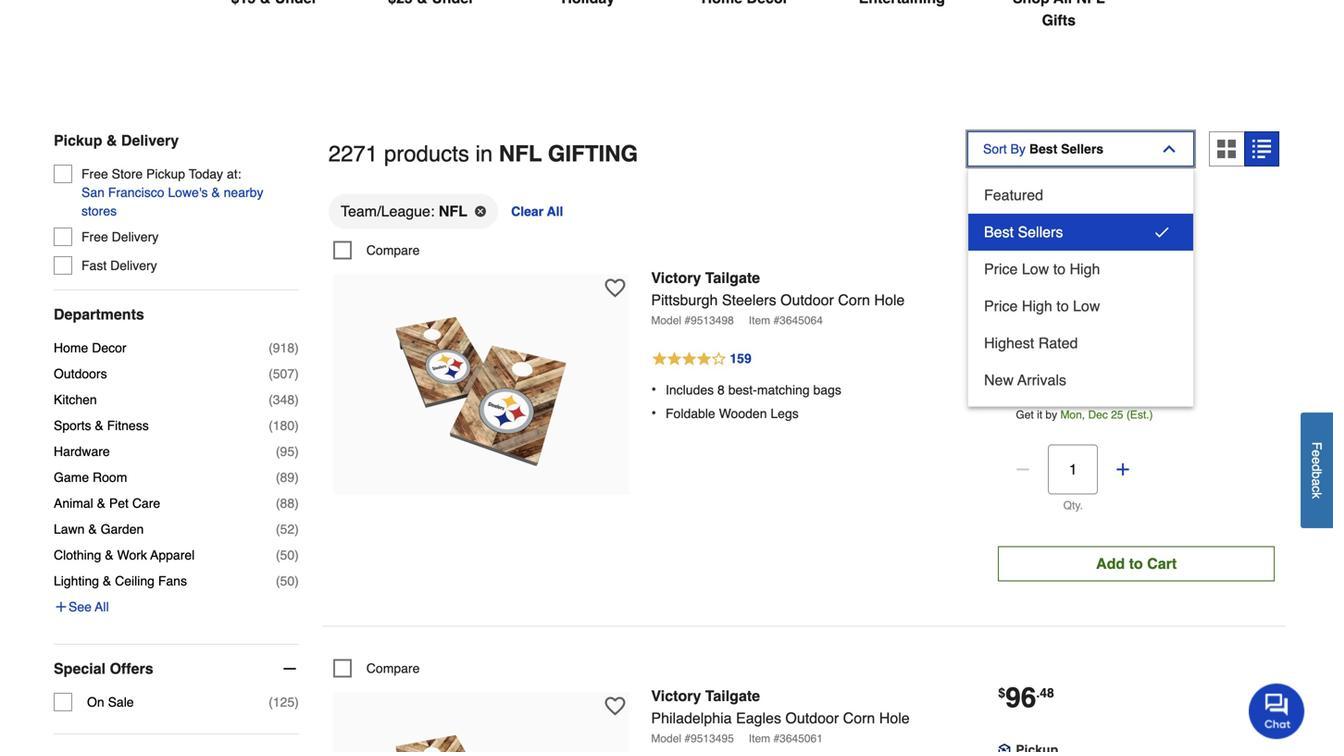 Task type: locate. For each thing, give the bounding box(es) containing it.
pickup up stores
[[54, 132, 102, 149]]

1 ) from the top
[[295, 341, 299, 356]]

hole for 96
[[880, 710, 910, 728]]

$ for 95
[[999, 268, 1006, 283]]

& for work
[[105, 548, 114, 563]]

1 tailgate from the top
[[706, 270, 760, 287]]

price
[[984, 261, 1018, 278], [984, 298, 1018, 315]]

1 vertical spatial francisco
[[1052, 363, 1100, 376]]

) for hardware
[[295, 444, 299, 459]]

price down $ 95 .98
[[984, 298, 1018, 315]]

team/league: nfl
[[341, 203, 468, 220]]

96
[[1006, 683, 1037, 715]]

( 50 )
[[276, 548, 299, 563], [276, 574, 299, 589]]

0 vertical spatial price
[[984, 261, 1018, 278]]

& for garden
[[88, 522, 97, 537]]

( 95 )
[[276, 444, 299, 459]]

0 horizontal spatial san
[[81, 185, 105, 200]]

3 ) from the top
[[295, 393, 299, 407]]

& for ceiling
[[103, 574, 111, 589]]

0 vertical spatial free
[[81, 167, 108, 181]]

) for sports & fitness
[[295, 418, 299, 433]]

victory tailgate philadelphia eagles outdoor corn hole image
[[379, 703, 583, 753]]

hole for 95
[[875, 292, 905, 309]]

0 vertical spatial pickup
[[54, 132, 102, 149]]

0 vertical spatial by
[[1052, 344, 1063, 357]]

6 ) from the top
[[295, 470, 299, 485]]

pickup for pickup & delivery
[[54, 132, 102, 149]]

0 vertical spatial lowe's
[[168, 185, 208, 200]]

high down best sellers button
[[1070, 261, 1101, 278]]

lowe's down "28"
[[1103, 363, 1137, 376]]

minus image left stepper number input field with increment and decrement buttons number field
[[1014, 461, 1033, 479]]

9 ) from the top
[[295, 548, 299, 563]]

0 vertical spatial corn
[[838, 292, 871, 309]]

to
[[1054, 261, 1066, 278], [1057, 298, 1069, 315], [1129, 556, 1143, 573]]

1 horizontal spatial minus image
[[1014, 461, 1033, 479]]

price inside 'button'
[[984, 298, 1018, 315]]

2 vertical spatial delivery
[[110, 258, 157, 273]]

& left ceiling
[[103, 574, 111, 589]]

1 vertical spatial minus image
[[280, 660, 299, 679]]

& left pet at the bottom
[[97, 496, 106, 511]]

legs
[[771, 406, 799, 421]]

2 horizontal spatial pickup
[[1016, 325, 1059, 340]]

model down pittsburgh
[[651, 315, 682, 328]]

1 vertical spatial model
[[651, 733, 682, 746]]

1 vertical spatial dec
[[1089, 409, 1108, 422]]

new arrivals
[[984, 372, 1067, 389]]

95 up the 89
[[280, 444, 295, 459]]

pickup up san francisco lowe's & nearby stores
[[146, 167, 185, 181]]

0 vertical spatial dec
[[1092, 344, 1111, 357]]

8 ) from the top
[[295, 522, 299, 537]]

2 compare from the top
[[367, 662, 420, 677]]

all for shop
[[1054, 0, 1073, 6]]

1 price from the top
[[984, 261, 1018, 278]]

add to cart button
[[999, 547, 1275, 582]]

0 horizontal spatial high
[[1022, 298, 1053, 315]]

1 horizontal spatial plus image
[[1114, 461, 1133, 479]]

#
[[685, 315, 691, 328], [685, 733, 691, 746]]

1 vertical spatial lowe's
[[1103, 363, 1137, 376]]

2 victory from the top
[[651, 688, 701, 705]]

free left store
[[81, 167, 108, 181]]

to inside 'button'
[[1057, 298, 1069, 315]]

0 vertical spatial model
[[651, 315, 682, 328]]

1 vertical spatial free
[[81, 230, 108, 244]]

2 vertical spatial pickup
[[1016, 325, 1059, 340]]

0 vertical spatial victory
[[651, 270, 701, 287]]

1 item from the top
[[749, 315, 771, 328]]

plus image down lighting
[[54, 600, 69, 615]]

$ inside $ 96 .48
[[999, 686, 1006, 701]]

) for home decor
[[295, 341, 299, 356]]

0 vertical spatial heart outline image
[[605, 278, 625, 299]]

0 vertical spatial nfl
[[1077, 0, 1105, 6]]

1 vertical spatial high
[[1022, 298, 1053, 315]]

lowe's inside ready by thu, dec 28 at san francisco lowe's
[[1103, 363, 1137, 376]]

model for 95
[[651, 315, 682, 328]]

1 horizontal spatial francisco
[[1052, 363, 1100, 376]]

2 price from the top
[[984, 298, 1018, 315]]

1 horizontal spatial high
[[1070, 261, 1101, 278]]

heart outline image for 95
[[605, 278, 625, 299]]

( 918 )
[[269, 341, 299, 356]]

nfl right shop at top
[[1077, 0, 1105, 6]]

1 model from the top
[[651, 315, 682, 328]]

348
[[273, 393, 295, 407]]

1 vertical spatial #
[[685, 733, 691, 746]]

corn inside 'victory tailgate philadelphia eagles outdoor corn hole'
[[843, 710, 875, 728]]

checkmark image
[[1153, 223, 1172, 242]]

0 vertical spatial high
[[1070, 261, 1101, 278]]

0 vertical spatial •
[[651, 381, 657, 398]]

by right 'it'
[[1046, 409, 1058, 422]]

50 down 52 in the bottom of the page
[[280, 548, 295, 563]]

0 horizontal spatial nfl
[[439, 203, 468, 220]]

by inside ready by thu, dec 28 at san francisco lowe's
[[1052, 344, 1063, 357]]

2271 products in nfl gifting
[[329, 141, 638, 167]]

delivery up fast delivery
[[112, 230, 159, 244]]

1 horizontal spatial lowe's
[[1103, 363, 1137, 376]]

low down price low to high button
[[1073, 298, 1101, 315]]

0 vertical spatial tailgate
[[706, 270, 760, 287]]

1 vertical spatial heart outline image
[[605, 697, 625, 717]]

0 horizontal spatial lowe's
[[168, 185, 208, 200]]

high down actual price $95.98 element
[[1022, 298, 1053, 315]]

• left includes
[[651, 381, 657, 398]]

& right sports
[[95, 418, 103, 433]]

plus image
[[1114, 461, 1133, 479], [54, 600, 69, 615]]

1 vertical spatial to
[[1057, 298, 1069, 315]]

heart outline image left pittsburgh
[[605, 278, 625, 299]]

dec left the 25
[[1089, 409, 1108, 422]]

pickup image
[[999, 326, 1012, 339], [999, 744, 1012, 753]]

all up gifts
[[1054, 0, 1073, 6]]

low inside button
[[1022, 261, 1050, 278]]

11 ) from the top
[[295, 695, 299, 710]]

free down stores
[[81, 230, 108, 244]]

4 ) from the top
[[295, 418, 299, 433]]

dec
[[1092, 344, 1111, 357], [1089, 409, 1108, 422]]

1 vertical spatial hole
[[880, 710, 910, 728]]

#3645061
[[774, 733, 823, 746]]

1 vertical spatial 50
[[280, 574, 295, 589]]

lowe's
[[168, 185, 208, 200], [1103, 363, 1137, 376]]

# down pittsburgh
[[685, 315, 691, 328]]

2 ( 50 ) from the top
[[276, 574, 299, 589]]

(
[[269, 341, 273, 356], [269, 367, 273, 381], [269, 393, 273, 407], [269, 418, 273, 433], [276, 444, 280, 459], [276, 470, 280, 485], [276, 496, 280, 511], [276, 522, 280, 537], [276, 548, 280, 563], [276, 574, 280, 589], [269, 695, 273, 710]]

28
[[1114, 344, 1127, 357]]

tailgate inside 'victory tailgate philadelphia eagles outdoor corn hole'
[[706, 688, 760, 705]]

2 vertical spatial nfl
[[439, 203, 468, 220]]

chat invite button image
[[1249, 683, 1306, 740]]

nfl right in
[[499, 141, 542, 167]]

1 horizontal spatial 95
[[1006, 264, 1037, 296]]

1 vertical spatial compare
[[367, 662, 420, 677]]

1 vertical spatial ( 50 )
[[276, 574, 299, 589]]

hole inside 'victory tailgate philadelphia eagles outdoor corn hole'
[[880, 710, 910, 728]]

ready by thu, dec 28 at san francisco lowe's
[[1016, 344, 1137, 376]]

new arrivals button
[[969, 362, 1194, 399]]

compare
[[367, 243, 420, 258], [367, 662, 420, 677]]

item inside "item #3645064" button
[[749, 315, 771, 328]]

corn
[[838, 292, 871, 309], [843, 710, 875, 728]]

tailgate inside victory tailgate pittsburgh steelers outdoor corn hole
[[706, 270, 760, 287]]

& for delivery
[[106, 132, 117, 149]]

lowe's down today
[[168, 185, 208, 200]]

heart outline image left philadelphia
[[605, 697, 625, 717]]

0 horizontal spatial all
[[95, 600, 109, 615]]

( 50 ) down 52 in the bottom of the page
[[276, 548, 299, 563]]

nfl inside list box
[[439, 203, 468, 220]]

1 vertical spatial victory
[[651, 688, 701, 705]]

0 horizontal spatial francisco
[[108, 185, 164, 200]]

hole inside victory tailgate pittsburgh steelers outdoor corn hole
[[875, 292, 905, 309]]

san inside ready by thu, dec 28 at san francisco lowe's
[[1029, 363, 1048, 376]]

0 vertical spatial item
[[749, 315, 771, 328]]

compare for 95
[[367, 243, 420, 258]]

2 horizontal spatial nfl
[[1077, 0, 1105, 6]]

pickup for pickup
[[1016, 325, 1059, 340]]

all inside shop all nfl gifts
[[1054, 0, 1073, 6]]

animal
[[54, 496, 93, 511]]

1 vertical spatial plus image
[[54, 600, 69, 615]]

( 125 )
[[269, 695, 299, 710]]

model down philadelphia
[[651, 733, 682, 746]]

( for game room
[[276, 470, 280, 485]]

4 stars image
[[651, 349, 753, 371]]

0 vertical spatial to
[[1054, 261, 1066, 278]]

item for 95
[[749, 315, 771, 328]]

item down steelers
[[749, 315, 771, 328]]

9513495
[[691, 733, 734, 746]]

outdoor for 95
[[781, 292, 834, 309]]

0 vertical spatial ( 50 )
[[276, 548, 299, 563]]

store
[[112, 167, 143, 181]]

victory up pittsburgh
[[651, 270, 701, 287]]

list box containing team/league:
[[329, 193, 1280, 241]]

compare inside 5001468911 element
[[367, 662, 420, 677]]

( for clothing & work apparel
[[276, 548, 280, 563]]

today
[[189, 167, 223, 181]]

f e e d b a c k button
[[1301, 413, 1334, 529]]

francisco down thu,
[[1052, 363, 1100, 376]]

1 free from the top
[[81, 167, 108, 181]]

item #3645064
[[749, 315, 823, 328]]

•
[[651, 381, 657, 398], [651, 404, 657, 422]]

victory inside victory tailgate pittsburgh steelers outdoor corn hole
[[651, 270, 701, 287]]

delivery up free store pickup today at:
[[121, 132, 179, 149]]

1 vertical spatial pickup image
[[999, 744, 1012, 753]]

all for clear
[[547, 204, 563, 219]]

add to cart
[[1097, 556, 1177, 573]]

89
[[280, 470, 295, 485]]

plus image inside see all button
[[54, 600, 69, 615]]

tailgate up steelers
[[706, 270, 760, 287]]

fitness
[[107, 418, 149, 433]]

( 348 )
[[269, 393, 299, 407]]

0 vertical spatial hole
[[875, 292, 905, 309]]

0 vertical spatial 50
[[280, 548, 295, 563]]

san up stores
[[81, 185, 105, 200]]

1 compare from the top
[[367, 243, 420, 258]]

minus image up ( 125 )
[[280, 660, 299, 679]]

all right see
[[95, 600, 109, 615]]

1 vertical spatial price
[[984, 298, 1018, 315]]

tailgate for 95
[[706, 270, 760, 287]]

wooden
[[719, 406, 767, 421]]

1 vertical spatial tailgate
[[706, 688, 760, 705]]

1 vertical spatial low
[[1073, 298, 1101, 315]]

price high to low
[[984, 298, 1101, 315]]

1 vertical spatial delivery
[[112, 230, 159, 244]]

( for lighting & ceiling fans
[[276, 574, 280, 589]]

& left the work
[[105, 548, 114, 563]]

& for pet
[[97, 496, 106, 511]]

san
[[81, 185, 105, 200], [1029, 363, 1048, 376]]

& down today
[[212, 185, 220, 200]]

outdoor up "#3645061"
[[786, 710, 839, 728]]

pickup image down the 96
[[999, 744, 1012, 753]]

2 $ from the top
[[999, 686, 1006, 701]]

0 vertical spatial minus image
[[1014, 461, 1033, 479]]

0 vertical spatial 95
[[1006, 264, 1037, 296]]

shop all nfl gifts link
[[996, 0, 1123, 76]]

0 horizontal spatial 95
[[280, 444, 295, 459]]

item inside item #3645061 button
[[749, 733, 771, 746]]

outdoors
[[54, 367, 107, 381]]

best
[[984, 224, 1014, 241]]

sports & fitness
[[54, 418, 149, 433]]

0 horizontal spatial minus image
[[280, 660, 299, 679]]

francisco inside ready by thu, dec 28 at san francisco lowe's
[[1052, 363, 1100, 376]]

san right 'at'
[[1029, 363, 1048, 376]]

fast delivery
[[81, 258, 157, 273]]

95 for $ 95 .98
[[1006, 264, 1037, 296]]

50 down ( 52 )
[[280, 574, 295, 589]]

( for animal & pet care
[[276, 496, 280, 511]]

nfl
[[1077, 0, 1105, 6], [499, 141, 542, 167], [439, 203, 468, 220]]

0 vertical spatial pickup image
[[999, 326, 1012, 339]]

&
[[106, 132, 117, 149], [212, 185, 220, 200], [95, 418, 103, 433], [97, 496, 106, 511], [88, 522, 97, 537], [105, 548, 114, 563], [103, 574, 111, 589]]

Stepper number input field with increment and decrement buttons number field
[[1049, 445, 1099, 495]]

item #3645064 button
[[749, 312, 834, 341]]

minus image
[[1014, 461, 1033, 479], [280, 660, 299, 679]]

1 $ from the top
[[999, 268, 1006, 283]]

1 vertical spatial corn
[[843, 710, 875, 728]]

2 50 from the top
[[280, 574, 295, 589]]

corn inside victory tailgate pittsburgh steelers outdoor corn hole
[[838, 292, 871, 309]]

tailgate for 96
[[706, 688, 760, 705]]

2 heart outline image from the top
[[605, 697, 625, 717]]

0 vertical spatial outdoor
[[781, 292, 834, 309]]

159
[[730, 352, 752, 366]]

e up b
[[1310, 457, 1325, 465]]

victory inside 'victory tailgate philadelphia eagles outdoor corn hole'
[[651, 688, 701, 705]]

1 vertical spatial outdoor
[[786, 710, 839, 728]]

to for high
[[1057, 298, 1069, 315]]

compare inside "5001468917" element
[[367, 243, 420, 258]]

1 vertical spatial all
[[547, 204, 563, 219]]

add
[[1097, 556, 1125, 573]]

95 up price high to low
[[1006, 264, 1037, 296]]

0 horizontal spatial low
[[1022, 261, 1050, 278]]

0 vertical spatial compare
[[367, 243, 420, 258]]

1 horizontal spatial nfl
[[499, 141, 542, 167]]

all right clear
[[547, 204, 563, 219]]

1 vertical spatial 95
[[280, 444, 295, 459]]

room
[[93, 470, 127, 485]]

pickup image down price high to low
[[999, 326, 1012, 339]]

1 50 from the top
[[280, 548, 295, 563]]

$ down best
[[999, 268, 1006, 283]]

item
[[749, 315, 771, 328], [749, 733, 771, 746]]

5001468917 element
[[333, 241, 420, 260]]

highest rated button
[[969, 325, 1194, 362]]

2 item from the top
[[749, 733, 771, 746]]

0 vertical spatial #
[[685, 315, 691, 328]]

e up d
[[1310, 450, 1325, 457]]

2 e from the top
[[1310, 457, 1325, 465]]

0 vertical spatial san
[[81, 185, 105, 200]]

1 vertical spatial $
[[999, 686, 1006, 701]]

item for 96
[[749, 733, 771, 746]]

k
[[1310, 493, 1325, 499]]

tailgate up eagles
[[706, 688, 760, 705]]

$ 95 .98
[[999, 264, 1055, 296]]

& right lawn
[[88, 522, 97, 537]]

minus image inside special offers button
[[280, 660, 299, 679]]

10 ) from the top
[[295, 574, 299, 589]]

1 vertical spatial pickup
[[146, 167, 185, 181]]

model # 9513498
[[651, 315, 734, 328]]

) for outdoors
[[295, 367, 299, 381]]

1 vertical spatial •
[[651, 404, 657, 422]]

outdoor inside victory tailgate pittsburgh steelers outdoor corn hole
[[781, 292, 834, 309]]

featured
[[984, 186, 1044, 204]]

507
[[273, 367, 295, 381]]

0 vertical spatial francisco
[[108, 185, 164, 200]]

1 victory from the top
[[651, 270, 701, 287]]

2 vertical spatial all
[[95, 600, 109, 615]]

list view image
[[1253, 140, 1272, 158]]

delivery
[[121, 132, 179, 149], [112, 230, 159, 244], [110, 258, 157, 273]]

2 model from the top
[[651, 733, 682, 746]]

0 horizontal spatial pickup
[[54, 132, 102, 149]]

lighting & ceiling fans
[[54, 574, 187, 589]]

get
[[1016, 409, 1034, 422]]

list box
[[329, 193, 1280, 241]]

price down best
[[984, 261, 1018, 278]]

lowe's inside san francisco lowe's & nearby stores
[[168, 185, 208, 200]]

0 horizontal spatial plus image
[[54, 600, 69, 615]]

# down philadelphia
[[685, 733, 691, 746]]

francisco down store
[[108, 185, 164, 200]]

eagles
[[736, 710, 782, 728]]

tailgate
[[706, 270, 760, 287], [706, 688, 760, 705]]

2 pickup image from the top
[[999, 744, 1012, 753]]

2 # from the top
[[685, 733, 691, 746]]

0 vertical spatial all
[[1054, 0, 1073, 6]]

0 vertical spatial low
[[1022, 261, 1050, 278]]

2 horizontal spatial all
[[1054, 0, 1073, 6]]

# for 95
[[685, 315, 691, 328]]

$ left .48
[[999, 686, 1006, 701]]

san inside san francisco lowe's & nearby stores
[[81, 185, 105, 200]]

nearby
[[224, 185, 263, 200]]

f e e d b a c k
[[1310, 442, 1325, 499]]

8
[[718, 383, 725, 398]]

get it by mon, dec 25 (est.)
[[1016, 409, 1153, 422]]

price inside button
[[984, 261, 1018, 278]]

dec left "28"
[[1092, 344, 1111, 357]]

price low to high button
[[969, 251, 1194, 288]]

on sale
[[87, 695, 134, 710]]

heart outline image
[[605, 278, 625, 299], [605, 697, 625, 717]]

( 50 ) down ( 52 )
[[276, 574, 299, 589]]

delivery for free delivery
[[112, 230, 159, 244]]

1 heart outline image from the top
[[605, 278, 625, 299]]

1 horizontal spatial low
[[1073, 298, 1101, 315]]

• left foldable
[[651, 404, 657, 422]]

victory up philadelphia
[[651, 688, 701, 705]]

2 ) from the top
[[295, 367, 299, 381]]

125
[[273, 695, 295, 710]]

2271
[[329, 141, 378, 167]]

1 vertical spatial san
[[1029, 363, 1048, 376]]

outdoor up #3645064
[[781, 292, 834, 309]]

1 horizontal spatial all
[[547, 204, 563, 219]]

by left thu,
[[1052, 344, 1063, 357]]

95
[[1006, 264, 1037, 296], [280, 444, 295, 459]]

& up store
[[106, 132, 117, 149]]

low down sellers
[[1022, 261, 1050, 278]]

( for sports & fitness
[[269, 418, 273, 433]]

1 # from the top
[[685, 315, 691, 328]]

plus image right stepper number input field with increment and decrement buttons number field
[[1114, 461, 1133, 479]]

grid view image
[[1218, 140, 1236, 158]]

1 vertical spatial item
[[749, 733, 771, 746]]

nfl left "close circle filled" icon
[[439, 203, 468, 220]]

0 vertical spatial plus image
[[1114, 461, 1133, 479]]

item down eagles
[[749, 733, 771, 746]]

delivery down free delivery
[[110, 258, 157, 273]]

free
[[81, 167, 108, 181], [81, 230, 108, 244]]

f
[[1310, 442, 1325, 450]]

pickup up ready
[[1016, 325, 1059, 340]]

2 tailgate from the top
[[706, 688, 760, 705]]

0 vertical spatial $
[[999, 268, 1006, 283]]

$ inside $ 95 .98
[[999, 268, 1006, 283]]

hole
[[875, 292, 905, 309], [880, 710, 910, 728]]

5 ) from the top
[[295, 444, 299, 459]]

$
[[999, 268, 1006, 283], [999, 686, 1006, 701]]

1 horizontal spatial san
[[1029, 363, 1048, 376]]

180
[[273, 418, 295, 433]]

) for animal & pet care
[[295, 496, 299, 511]]

1 ( 50 ) from the top
[[276, 548, 299, 563]]

2 free from the top
[[81, 230, 108, 244]]

clear all button
[[509, 193, 565, 230]]

7 ) from the top
[[295, 496, 299, 511]]

outdoor inside 'victory tailgate philadelphia eagles outdoor corn hole'
[[786, 710, 839, 728]]



Task type: vqa. For each thing, say whether or not it's contained in the screenshot.
upholstery
no



Task type: describe. For each thing, give the bounding box(es) containing it.
price for price high to low
[[984, 298, 1018, 315]]

in
[[476, 141, 493, 167]]

see all button
[[54, 598, 109, 617]]

52
[[280, 522, 295, 537]]

victory tailgate pittsburgh steelers outdoor corn hole
[[651, 270, 905, 309]]

delivery for fast delivery
[[110, 258, 157, 273]]

50 for lighting & ceiling fans
[[280, 574, 295, 589]]

featured button
[[969, 177, 1194, 214]]

item #3645061 button
[[749, 730, 834, 753]]

outdoor for 96
[[786, 710, 839, 728]]

best sellers
[[984, 224, 1064, 241]]

special offers button
[[54, 645, 299, 694]]

clear all
[[511, 204, 563, 219]]

pet
[[109, 496, 129, 511]]

free store pickup today at:
[[81, 167, 241, 181]]

victory for 96
[[651, 688, 701, 705]]

$ 96 .48
[[999, 683, 1055, 715]]

departments
[[54, 306, 144, 323]]

50 for clothing & work apparel
[[280, 548, 295, 563]]

compare for 96
[[367, 662, 420, 677]]

shop all nfl gifts
[[1013, 0, 1105, 29]]

2 vertical spatial to
[[1129, 556, 1143, 573]]

high inside button
[[1070, 261, 1101, 278]]

victory tailgate pittsburgh steelers outdoor corn hole image
[[379, 284, 583, 488]]

5001468911 element
[[333, 660, 420, 679]]

best-
[[729, 383, 757, 398]]

home
[[54, 341, 88, 356]]

sellers
[[1018, 224, 1064, 241]]

0 vertical spatial delivery
[[121, 132, 179, 149]]

actual price $95.98 element
[[999, 264, 1055, 296]]

actual price $96.48 element
[[999, 683, 1055, 715]]

( for on sale
[[269, 695, 273, 710]]

cart
[[1148, 556, 1177, 573]]

victory for 95
[[651, 270, 701, 287]]

) for kitchen
[[295, 393, 299, 407]]

( for outdoors
[[269, 367, 273, 381]]

gifts
[[1042, 11, 1076, 29]]

all for see
[[95, 600, 109, 615]]

francisco inside san francisco lowe's & nearby stores
[[108, 185, 164, 200]]

thu,
[[1066, 344, 1088, 357]]

clothing & work apparel
[[54, 548, 195, 563]]

918
[[273, 341, 295, 356]]

heart outline image for 96
[[605, 697, 625, 717]]

d
[[1310, 465, 1325, 472]]

fans
[[158, 574, 187, 589]]

work
[[117, 548, 147, 563]]

see all
[[69, 600, 109, 615]]

san francisco lowe's & nearby stores
[[81, 185, 263, 218]]

pickup & delivery
[[54, 132, 179, 149]]

( for lawn & garden
[[276, 522, 280, 537]]

bags
[[814, 383, 842, 398]]

88
[[280, 496, 295, 511]]

hardware
[[54, 444, 110, 459]]

game room
[[54, 470, 127, 485]]

95 for ( 95 )
[[280, 444, 295, 459]]

at
[[1016, 363, 1026, 376]]

#3645064
[[774, 315, 823, 328]]

( 89 )
[[276, 470, 299, 485]]

on
[[87, 695, 104, 710]]

) for lawn & garden
[[295, 522, 299, 537]]

free delivery
[[81, 230, 159, 244]]

a
[[1310, 479, 1325, 486]]

25
[[1111, 409, 1124, 422]]

) for clothing & work apparel
[[295, 548, 299, 563]]

highest rated
[[984, 335, 1078, 352]]

matching
[[757, 383, 810, 398]]

philadelphia
[[651, 710, 732, 728]]

qty.
[[1064, 500, 1083, 513]]

clear
[[511, 204, 544, 219]]

low inside 'button'
[[1073, 298, 1101, 315]]

ceiling
[[115, 574, 155, 589]]

$ for 96
[[999, 686, 1006, 701]]

decor
[[92, 341, 126, 356]]

1 e from the top
[[1310, 450, 1325, 457]]

shop
[[1013, 0, 1050, 6]]

products
[[384, 141, 469, 167]]

free for free store pickup today at:
[[81, 167, 108, 181]]

1 vertical spatial by
[[1046, 409, 1058, 422]]

) for on sale
[[295, 695, 299, 710]]

sale
[[108, 695, 134, 710]]

159 button
[[651, 349, 976, 371]]

) for lighting & ceiling fans
[[295, 574, 299, 589]]

( 88 )
[[276, 496, 299, 511]]

2 • from the top
[[651, 404, 657, 422]]

lighting
[[54, 574, 99, 589]]

( for hardware
[[276, 444, 280, 459]]

model for 96
[[651, 733, 682, 746]]

close circle filled image
[[475, 206, 486, 217]]

model # 9513495
[[651, 733, 734, 746]]

garden
[[101, 522, 144, 537]]

) for game room
[[295, 470, 299, 485]]

at:
[[227, 167, 241, 181]]

1 horizontal spatial pickup
[[146, 167, 185, 181]]

high inside 'button'
[[1022, 298, 1053, 315]]

price high to low button
[[969, 288, 1194, 325]]

sports
[[54, 418, 91, 433]]

it
[[1037, 409, 1043, 422]]

offers
[[110, 661, 153, 678]]

( for home decor
[[269, 341, 273, 356]]

1 pickup image from the top
[[999, 326, 1012, 339]]

apparel
[[150, 548, 195, 563]]

rated
[[1039, 335, 1078, 352]]

departments element
[[54, 306, 299, 324]]

& inside san francisco lowe's & nearby stores
[[212, 185, 220, 200]]

( for kitchen
[[269, 393, 273, 407]]

1 • from the top
[[651, 381, 657, 398]]

( 50 ) for clothing & work apparel
[[276, 548, 299, 563]]

includes
[[666, 383, 714, 398]]

arrivals
[[1018, 372, 1067, 389]]

( 50 ) for lighting & ceiling fans
[[276, 574, 299, 589]]

new
[[984, 372, 1014, 389]]

( 507 )
[[269, 367, 299, 381]]

corn for 96
[[843, 710, 875, 728]]

best sellers button
[[969, 214, 1194, 251]]

to for low
[[1054, 261, 1066, 278]]

dec inside ready by thu, dec 28 at san francisco lowe's
[[1092, 344, 1111, 357]]

# for 96
[[685, 733, 691, 746]]

c
[[1310, 486, 1325, 493]]

free for free delivery
[[81, 230, 108, 244]]

1 vertical spatial nfl
[[499, 141, 542, 167]]

corn for 95
[[838, 292, 871, 309]]

(est.)
[[1127, 409, 1153, 422]]

& for fitness
[[95, 418, 103, 433]]

price for price low to high
[[984, 261, 1018, 278]]

mon,
[[1061, 409, 1086, 422]]

san francisco lowe's button
[[1029, 360, 1137, 378]]

special offers
[[54, 661, 153, 678]]

steelers
[[722, 292, 777, 309]]

care
[[132, 496, 160, 511]]

nfl inside shop all nfl gifts
[[1077, 0, 1105, 6]]



